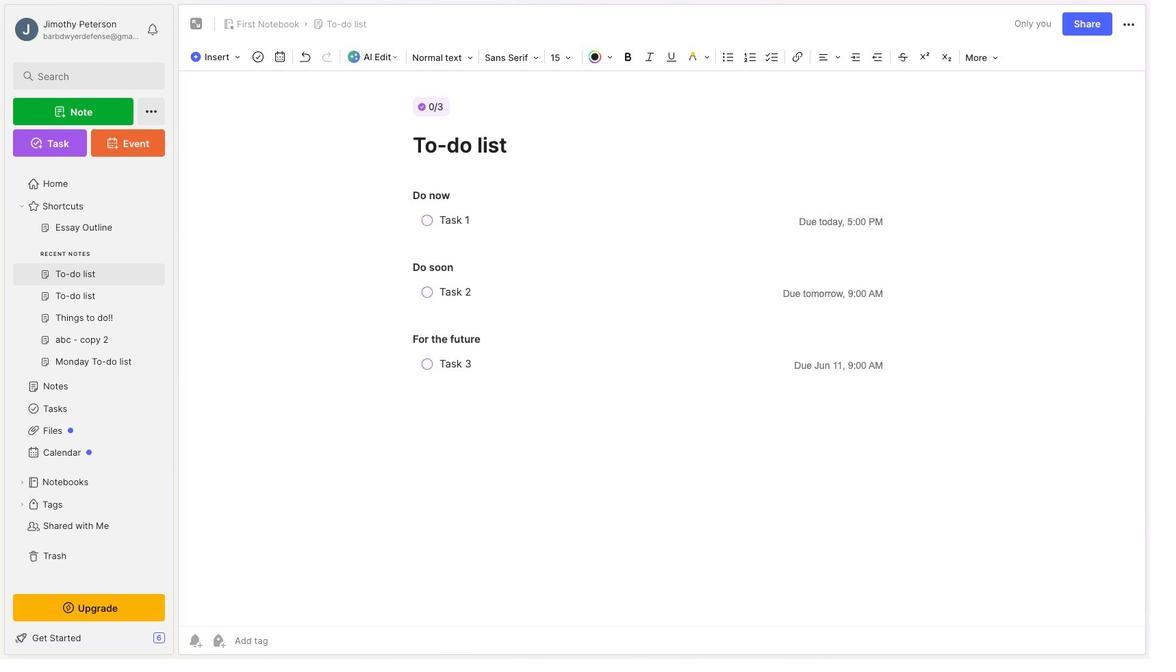 Task type: locate. For each thing, give the bounding box(es) containing it.
None search field
[[38, 68, 153, 84]]

add tag image
[[210, 633, 227, 649]]

underline image
[[662, 47, 681, 66]]

Highlight field
[[683, 47, 714, 66]]

tree
[[5, 165, 173, 582]]

bulleted list image
[[719, 47, 738, 66]]

expand note image
[[188, 16, 205, 32]]

bold image
[[618, 47, 637, 66]]

checklist image
[[763, 47, 782, 66]]

expand notebooks image
[[18, 478, 26, 487]]

note window element
[[178, 4, 1146, 659]]

strikethrough image
[[893, 47, 913, 66]]

subscript image
[[937, 47, 956, 66]]

group inside main element
[[13, 217, 165, 381]]

Add tag field
[[233, 635, 337, 647]]

group
[[13, 217, 165, 381]]

Alignment field
[[812, 47, 845, 66]]

More field
[[961, 48, 1002, 67]]

click to collapse image
[[173, 634, 183, 650]]

Insert field
[[187, 47, 247, 66]]

indent image
[[846, 47, 865, 66]]

expand tags image
[[18, 500, 26, 509]]

undo image
[[296, 47, 315, 66]]

task image
[[249, 47, 268, 66]]



Task type: vqa. For each thing, say whether or not it's contained in the screenshot.
tree on the left of page inside Main element
no



Task type: describe. For each thing, give the bounding box(es) containing it.
calendar event image
[[270, 47, 290, 66]]

italic image
[[640, 47, 659, 66]]

Font size field
[[546, 48, 581, 67]]

Note Editor text field
[[179, 71, 1145, 626]]

outdent image
[[868, 47, 887, 66]]

add a reminder image
[[187, 633, 203, 649]]

Font color field
[[584, 47, 617, 66]]

main element
[[0, 0, 178, 659]]

Font family field
[[481, 48, 543, 67]]

Account field
[[13, 16, 140, 43]]

Help and Learning task checklist field
[[5, 627, 173, 649]]

more actions image
[[1121, 16, 1137, 33]]

Search text field
[[38, 70, 153, 83]]

tree inside main element
[[5, 165, 173, 582]]

Heading level field
[[408, 48, 477, 67]]

insert link image
[[788, 47, 807, 66]]

numbered list image
[[741, 47, 760, 66]]

More actions field
[[1121, 15, 1137, 33]]

superscript image
[[915, 47, 935, 66]]

none search field inside main element
[[38, 68, 153, 84]]



